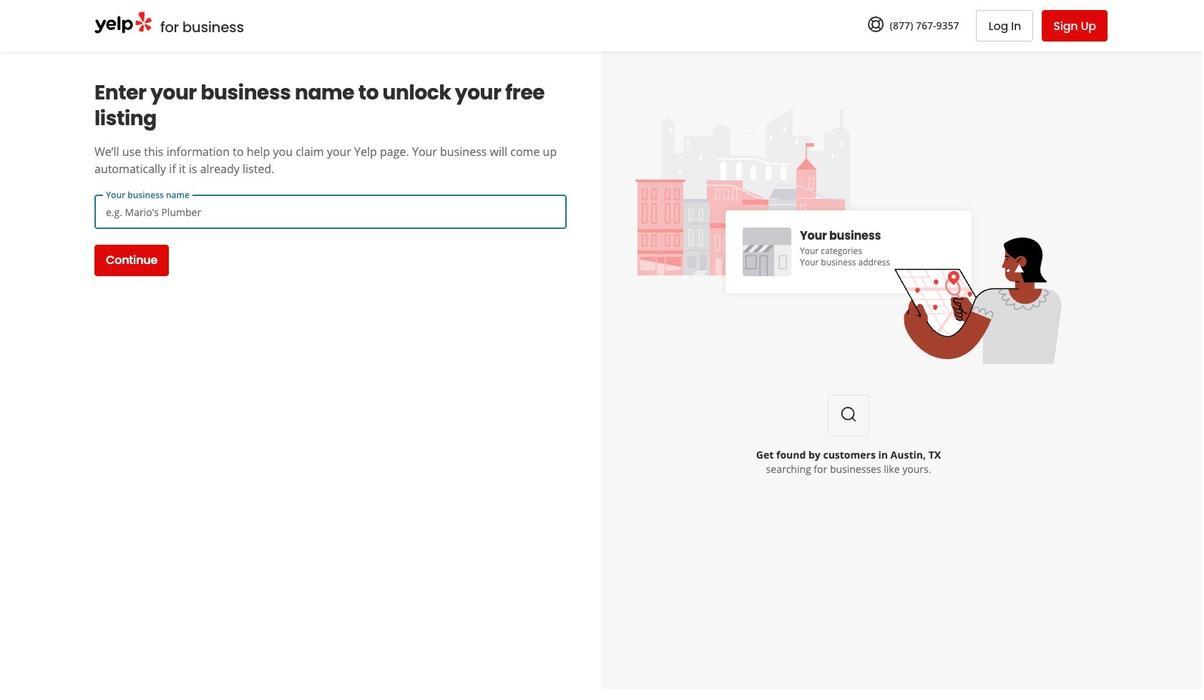 Task type: describe. For each thing, give the bounding box(es) containing it.
e.g. Mario's Plumber text field
[[94, 195, 567, 229]]

24 search v2 image
[[840, 406, 857, 423]]



Task type: locate. For each thing, give the bounding box(es) containing it.
24 support outline v2 image
[[867, 16, 884, 33]]

form
[[94, 189, 567, 276]]



